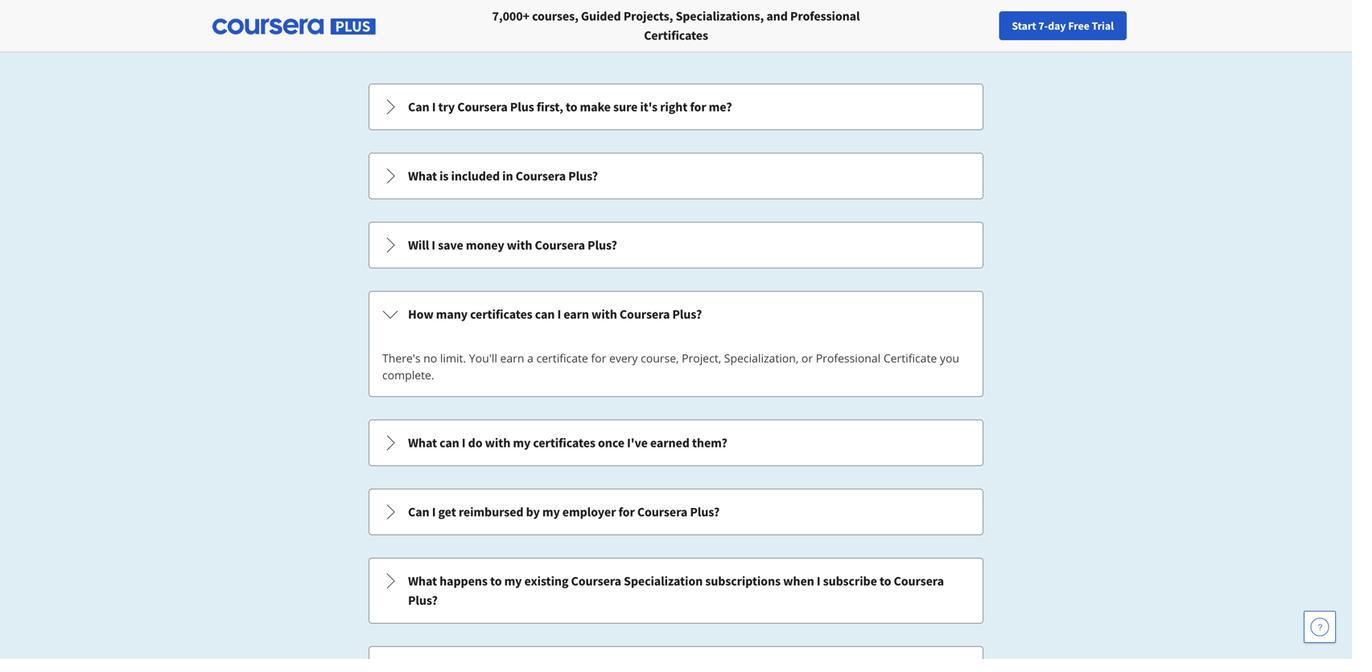 Task type: describe. For each thing, give the bounding box(es) containing it.
project,
[[682, 351, 721, 366]]

coursera plus image
[[212, 19, 376, 35]]

existing
[[524, 574, 568, 590]]

professional inside '7,000+ courses, guided projects, specializations, and professional certificates'
[[790, 8, 860, 24]]

limit.
[[440, 351, 466, 366]]

find your new career link
[[1001, 16, 1118, 36]]

professional inside there's no limit. you'll earn a certificate for every course, project, specialization, or professional certificate you complete.
[[816, 351, 881, 366]]

how many certificates can i earn with coursera plus?
[[408, 307, 702, 323]]

coursera right subscribe
[[894, 574, 944, 590]]

how many certificates can i earn with coursera plus? button
[[369, 292, 983, 337]]

career
[[1079, 19, 1110, 33]]

list containing can i try coursera plus first, to make sure it's right for me?
[[367, 82, 985, 660]]

start 7-day free trial
[[1012, 19, 1114, 33]]

what for what is included in coursera plus?
[[408, 168, 437, 184]]

employer
[[562, 505, 616, 521]]

0 vertical spatial certificates
[[470, 307, 532, 323]]

coursera inside "dropdown button"
[[637, 505, 687, 521]]

specializations,
[[676, 8, 764, 24]]

0 horizontal spatial can
[[439, 435, 459, 451]]

plus
[[510, 99, 534, 115]]

what is included in coursera plus? button
[[369, 154, 983, 199]]

earned
[[650, 435, 690, 451]]

start 7-day free trial button
[[999, 11, 1127, 40]]

to inside dropdown button
[[566, 99, 577, 115]]

what can i do with my certificates once i've earned them? button
[[369, 421, 983, 466]]

start
[[1012, 19, 1036, 33]]

subscribe
[[823, 574, 877, 590]]

free
[[1068, 19, 1089, 33]]

your
[[1032, 19, 1053, 33]]

help center image
[[1310, 618, 1329, 637]]

what can i do with my certificates once i've earned them?
[[408, 435, 727, 451]]

0 horizontal spatial to
[[490, 574, 502, 590]]

course,
[[641, 351, 679, 366]]

coursera right try
[[457, 99, 508, 115]]

will
[[408, 237, 429, 254]]

coursera inside "dropdown button"
[[535, 237, 585, 254]]

can for can i get reimbursed by my employer for coursera plus?
[[408, 505, 429, 521]]

certificates
[[644, 27, 708, 43]]

7,000+ courses, guided projects, specializations, and professional certificates
[[492, 8, 860, 43]]

included
[[451, 168, 500, 184]]

sure
[[613, 99, 638, 115]]

make
[[580, 99, 611, 115]]

for for coursera
[[618, 505, 635, 521]]

courses,
[[532, 8, 578, 24]]

many
[[436, 307, 468, 323]]

no
[[423, 351, 437, 366]]

1 horizontal spatial certificates
[[533, 435, 595, 451]]

earn inside how many certificates can i earn with coursera plus? dropdown button
[[564, 307, 589, 323]]

i inside what happens to my existing coursera specialization subscriptions when i subscribe to coursera plus?
[[817, 574, 820, 590]]

trial
[[1092, 19, 1114, 33]]

or
[[801, 351, 813, 366]]

guided
[[581, 8, 621, 24]]

can i get reimbursed by my employer for coursera plus?
[[408, 505, 720, 521]]

can i try coursera plus first, to make sure it's right for me?
[[408, 99, 732, 115]]

find your new career
[[1009, 19, 1110, 33]]

plus? inside what is included in coursera plus? dropdown button
[[568, 168, 598, 184]]

my inside what happens to my existing coursera specialization subscriptions when i subscribe to coursera plus?
[[504, 574, 522, 590]]

frequently asked questions
[[468, 0, 884, 45]]

save
[[438, 237, 463, 254]]

with for plus?
[[507, 237, 532, 254]]

2 horizontal spatial to
[[880, 574, 891, 590]]

coursera up course,
[[620, 307, 670, 323]]

plus? inside how many certificates can i earn with coursera plus? dropdown button
[[672, 307, 702, 323]]

there's no limit. you'll earn a certificate for every course, project, specialization, or professional certificate you complete.
[[382, 351, 959, 383]]

frequently
[[468, 0, 633, 45]]

there's
[[382, 351, 421, 366]]

reimbursed
[[459, 505, 523, 521]]



Task type: vqa. For each thing, say whether or not it's contained in the screenshot.
2nd more from the top
no



Task type: locate. For each thing, give the bounding box(es) containing it.
complete.
[[382, 368, 434, 383]]

i've
[[627, 435, 648, 451]]

to
[[566, 99, 577, 115], [490, 574, 502, 590], [880, 574, 891, 590]]

what left do
[[408, 435, 437, 451]]

will i save money with coursera plus?
[[408, 237, 617, 254]]

0 vertical spatial earn
[[564, 307, 589, 323]]

0 horizontal spatial for
[[591, 351, 606, 366]]

2 can from the top
[[408, 505, 429, 521]]

certificates
[[470, 307, 532, 323], [533, 435, 595, 451]]

my right do
[[513, 435, 531, 451]]

for
[[690, 99, 706, 115], [591, 351, 606, 366], [618, 505, 635, 521]]

subscriptions
[[705, 574, 781, 590]]

can left do
[[439, 435, 459, 451]]

with up every
[[592, 307, 617, 323]]

plus? inside what happens to my existing coursera specialization subscriptions when i subscribe to coursera plus?
[[408, 593, 438, 609]]

every
[[609, 351, 638, 366]]

you
[[940, 351, 959, 366]]

what left is
[[408, 168, 437, 184]]

1 horizontal spatial can
[[535, 307, 555, 323]]

for left every
[[591, 351, 606, 366]]

1 vertical spatial professional
[[816, 351, 881, 366]]

can i get reimbursed by my employer for coursera plus? button
[[369, 490, 983, 535]]

earn
[[564, 307, 589, 323], [500, 351, 524, 366]]

3 what from the top
[[408, 574, 437, 590]]

specialization,
[[724, 351, 799, 366]]

can i try coursera plus first, to make sure it's right for me? button
[[369, 85, 983, 130]]

certificates up you'll
[[470, 307, 532, 323]]

2 what from the top
[[408, 435, 437, 451]]

my
[[513, 435, 531, 451], [542, 505, 560, 521], [504, 574, 522, 590]]

can
[[535, 307, 555, 323], [439, 435, 459, 451]]

1 vertical spatial can
[[408, 505, 429, 521]]

with inside "dropdown button"
[[507, 237, 532, 254]]

coursera right the in at left
[[516, 168, 566, 184]]

7-
[[1038, 19, 1048, 33]]

can for can i try coursera plus first, to make sure it's right for me?
[[408, 99, 429, 115]]

asked
[[640, 0, 729, 45]]

plus?
[[568, 168, 598, 184], [588, 237, 617, 254], [672, 307, 702, 323], [690, 505, 720, 521], [408, 593, 438, 609]]

for right employer
[[618, 505, 635, 521]]

my for certificates
[[513, 435, 531, 451]]

earn inside there's no limit. you'll earn a certificate for every course, project, specialization, or professional certificate you complete.
[[500, 351, 524, 366]]

1 vertical spatial my
[[542, 505, 560, 521]]

list
[[367, 82, 985, 660]]

i right the when at the right of page
[[817, 574, 820, 590]]

what for what happens to my existing coursera specialization subscriptions when i subscribe to coursera plus?
[[408, 574, 437, 590]]

i left get
[[432, 505, 436, 521]]

None search field
[[221, 10, 608, 42]]

with
[[507, 237, 532, 254], [592, 307, 617, 323], [485, 435, 510, 451]]

and
[[766, 8, 788, 24]]

is
[[439, 168, 449, 184]]

find
[[1009, 19, 1030, 33]]

for left the me?
[[690, 99, 706, 115]]

professional
[[790, 8, 860, 24], [816, 351, 881, 366]]

what inside what happens to my existing coursera specialization subscriptions when i subscribe to coursera plus?
[[408, 574, 437, 590]]

i inside "dropdown button"
[[432, 237, 435, 254]]

money
[[466, 237, 504, 254]]

me?
[[709, 99, 732, 115]]

2 vertical spatial with
[[485, 435, 510, 451]]

how
[[408, 307, 433, 323]]

1 horizontal spatial earn
[[564, 307, 589, 323]]

for inside can i get reimbursed by my employer for coursera plus? "dropdown button"
[[618, 505, 635, 521]]

can up certificate
[[535, 307, 555, 323]]

my left the existing at left
[[504, 574, 522, 590]]

0 vertical spatial for
[[690, 99, 706, 115]]

earn up certificate
[[564, 307, 589, 323]]

a
[[527, 351, 533, 366]]

1 vertical spatial certificates
[[533, 435, 595, 451]]

2 vertical spatial what
[[408, 574, 437, 590]]

0 vertical spatial can
[[535, 307, 555, 323]]

what happens to my existing coursera specialization subscriptions when i subscribe to coursera plus? button
[[369, 559, 983, 624]]

1 vertical spatial what
[[408, 435, 437, 451]]

what for what can i do with my certificates once i've earned them?
[[408, 435, 437, 451]]

specialization
[[624, 574, 703, 590]]

by
[[526, 505, 540, 521]]

you'll
[[469, 351, 497, 366]]

for for every
[[591, 351, 606, 366]]

0 horizontal spatial certificates
[[470, 307, 532, 323]]

can left try
[[408, 99, 429, 115]]

can inside can i try coursera plus first, to make sure it's right for me? dropdown button
[[408, 99, 429, 115]]

certificate
[[884, 351, 937, 366]]

with right money
[[507, 237, 532, 254]]

1 vertical spatial can
[[439, 435, 459, 451]]

1 can from the top
[[408, 99, 429, 115]]

projects,
[[623, 8, 673, 24]]

for inside can i try coursera plus first, to make sure it's right for me? dropdown button
[[690, 99, 706, 115]]

0 vertical spatial with
[[507, 237, 532, 254]]

my inside can i get reimbursed by my employer for coursera plus? "dropdown button"
[[542, 505, 560, 521]]

my inside what can i do with my certificates once i've earned them? dropdown button
[[513, 435, 531, 451]]

with right do
[[485, 435, 510, 451]]

can inside can i get reimbursed by my employer for coursera plus? "dropdown button"
[[408, 505, 429, 521]]

0 vertical spatial what
[[408, 168, 437, 184]]

2 vertical spatial my
[[504, 574, 522, 590]]

i right will
[[432, 237, 435, 254]]

new
[[1056, 19, 1077, 33]]

do
[[468, 435, 482, 451]]

i inside "dropdown button"
[[432, 505, 436, 521]]

my right by
[[542, 505, 560, 521]]

what
[[408, 168, 437, 184], [408, 435, 437, 451], [408, 574, 437, 590]]

can
[[408, 99, 429, 115], [408, 505, 429, 521]]

i left do
[[462, 435, 466, 451]]

1 vertical spatial with
[[592, 307, 617, 323]]

what left happens
[[408, 574, 437, 590]]

what happens to my existing coursera specialization subscriptions when i subscribe to coursera plus?
[[408, 574, 944, 609]]

day
[[1048, 19, 1066, 33]]

try
[[438, 99, 455, 115]]

certificates left once
[[533, 435, 595, 451]]

get
[[438, 505, 456, 521]]

questions
[[736, 0, 884, 45]]

once
[[598, 435, 624, 451]]

professional right and
[[790, 8, 860, 24]]

to right happens
[[490, 574, 502, 590]]

0 horizontal spatial earn
[[500, 351, 524, 366]]

when
[[783, 574, 814, 590]]

it's
[[640, 99, 658, 115]]

can left get
[[408, 505, 429, 521]]

certificate
[[536, 351, 588, 366]]

coursera right the existing at left
[[571, 574, 621, 590]]

2 horizontal spatial for
[[690, 99, 706, 115]]

professional right or
[[816, 351, 881, 366]]

first,
[[537, 99, 563, 115]]

earn left a on the left of page
[[500, 351, 524, 366]]

to right the first, at the top of the page
[[566, 99, 577, 115]]

for inside there's no limit. you'll earn a certificate for every course, project, specialization, or professional certificate you complete.
[[591, 351, 606, 366]]

my for employer
[[542, 505, 560, 521]]

0 vertical spatial my
[[513, 435, 531, 451]]

coursera up how many certificates can i earn with coursera plus?
[[535, 237, 585, 254]]

0 vertical spatial professional
[[790, 8, 860, 24]]

right
[[660, 99, 687, 115]]

i
[[432, 99, 436, 115], [432, 237, 435, 254], [557, 307, 561, 323], [462, 435, 466, 451], [432, 505, 436, 521], [817, 574, 820, 590]]

plus? inside can i get reimbursed by my employer for coursera plus? "dropdown button"
[[690, 505, 720, 521]]

happens
[[439, 574, 488, 590]]

what is included in coursera plus?
[[408, 168, 598, 184]]

2 vertical spatial for
[[618, 505, 635, 521]]

coursera
[[457, 99, 508, 115], [516, 168, 566, 184], [535, 237, 585, 254], [620, 307, 670, 323], [637, 505, 687, 521], [571, 574, 621, 590], [894, 574, 944, 590]]

1 vertical spatial for
[[591, 351, 606, 366]]

them?
[[692, 435, 727, 451]]

1 vertical spatial earn
[[500, 351, 524, 366]]

in
[[502, 168, 513, 184]]

1 horizontal spatial to
[[566, 99, 577, 115]]

to right subscribe
[[880, 574, 891, 590]]

1 horizontal spatial for
[[618, 505, 635, 521]]

1 what from the top
[[408, 168, 437, 184]]

7,000+
[[492, 8, 530, 24]]

with for certificates
[[485, 435, 510, 451]]

i left try
[[432, 99, 436, 115]]

coursera up specialization
[[637, 505, 687, 521]]

plus? inside the will i save money with coursera plus? "dropdown button"
[[588, 237, 617, 254]]

i up certificate
[[557, 307, 561, 323]]

will i save money with coursera plus? button
[[369, 223, 983, 268]]

0 vertical spatial can
[[408, 99, 429, 115]]



